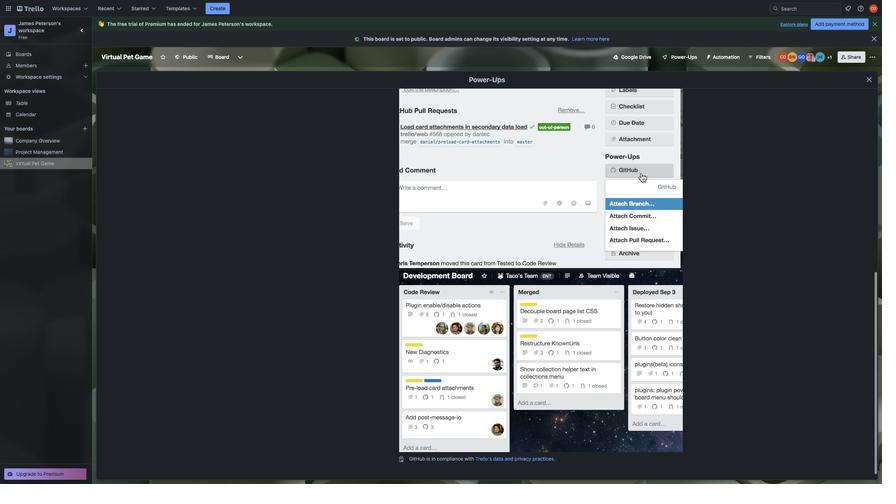 Task type: describe. For each thing, give the bounding box(es) containing it.
workspace views
[[4, 88, 45, 94]]

recent button
[[94, 3, 126, 14]]

j link
[[4, 25, 16, 36]]

ended
[[177, 21, 192, 27]]

drive
[[640, 54, 652, 60]]

and
[[505, 456, 514, 462]]

this board is set to public. board admins can change its visibility setting at any time. learn more here
[[364, 36, 610, 42]]

james inside james peterson's workspace free
[[18, 20, 34, 26]]

change
[[474, 36, 492, 42]]

the
[[107, 21, 116, 27]]

company
[[16, 138, 37, 144]]

its
[[493, 36, 499, 42]]

practices
[[533, 456, 554, 462]]

visibility
[[501, 36, 521, 42]]

1 horizontal spatial .
[[554, 456, 556, 462]]

members
[[16, 62, 37, 68]]

1 vertical spatial power-
[[469, 76, 493, 84]]

back to home image
[[17, 3, 44, 14]]

open information menu image
[[858, 5, 865, 12]]

boards
[[16, 51, 32, 57]]

👋
[[98, 21, 104, 27]]

1
[[830, 55, 832, 60]]

workspace navigation collapse icon image
[[77, 26, 87, 35]]

add board image
[[82, 126, 88, 132]]

explore
[[781, 22, 796, 27]]

github
[[409, 456, 425, 462]]

peterson's inside james peterson's workspace free
[[35, 20, 61, 26]]

calendar
[[16, 111, 36, 117]]

1 vertical spatial game
[[41, 160, 54, 166]]

free
[[18, 35, 27, 40]]

add
[[816, 21, 825, 27]]

overview
[[39, 138, 60, 144]]

trial
[[128, 21, 138, 27]]

trello's
[[476, 456, 492, 462]]

1 vertical spatial is
[[427, 456, 431, 462]]

workspace inside james peterson's workspace free
[[18, 27, 44, 33]]

set
[[396, 36, 404, 42]]

boards
[[16, 126, 33, 132]]

workspace for workspace settings
[[16, 74, 42, 80]]

0 horizontal spatial christina overa (christinaovera) image
[[779, 52, 789, 62]]

filters
[[757, 54, 771, 60]]

wave image
[[98, 21, 104, 27]]

time.
[[557, 36, 570, 42]]

0 horizontal spatial to
[[38, 471, 42, 477]]

upgrade to premium
[[16, 471, 64, 477]]

ups inside power-ups button
[[688, 54, 698, 60]]

sm image for this board is set to public. board admins can change its visibility setting at any time.
[[354, 36, 364, 43]]

company overview
[[16, 138, 60, 144]]

j
[[8, 26, 12, 34]]

starred button
[[127, 3, 160, 14]]

trello's data and privacy practices link
[[476, 456, 554, 462]]

github is in compliance with trello's data and privacy practices .
[[409, 456, 556, 462]]

board
[[375, 36, 390, 42]]

project management
[[16, 149, 63, 155]]

+ 1
[[828, 55, 832, 60]]

peterson's inside banner
[[219, 21, 244, 27]]

your
[[4, 126, 15, 132]]

views
[[32, 88, 45, 94]]

any
[[547, 36, 556, 42]]

james inside banner
[[202, 21, 217, 27]]

workspace settings
[[16, 74, 62, 80]]

share button
[[838, 51, 866, 63]]

workspace inside banner
[[245, 21, 271, 27]]

create button
[[206, 3, 230, 14]]

0 vertical spatial board
[[429, 36, 444, 42]]

0 vertical spatial is
[[391, 36, 395, 42]]

virtual pet game inside text box
[[101, 53, 153, 61]]

1 vertical spatial board
[[215, 54, 229, 60]]

sm image for automation
[[703, 51, 713, 61]]

members link
[[0, 60, 92, 71]]

has
[[168, 21, 176, 27]]

learn
[[572, 36, 585, 42]]

1 vertical spatial power-ups
[[469, 76, 506, 84]]

explore plans button
[[781, 20, 809, 29]]

Board name text field
[[98, 51, 156, 63]]

search image
[[773, 6, 779, 11]]

can
[[464, 36, 473, 42]]

public button
[[170, 51, 202, 63]]

gary orlando (garyorlando) image
[[797, 52, 807, 62]]

ben nelson (bennelson96) image
[[788, 52, 798, 62]]

james peterson's workspace free
[[18, 20, 62, 40]]

. inside banner
[[271, 21, 273, 27]]

google drive button
[[610, 51, 656, 63]]

add payment method button
[[811, 18, 869, 30]]

2 screenshot image from the top
[[399, 271, 683, 452]]

payment
[[826, 21, 846, 27]]

banner containing 👋
[[92, 17, 883, 31]]

upgrade to premium link
[[4, 469, 87, 480]]

free
[[117, 21, 127, 27]]

1 vertical spatial pet
[[32, 160, 39, 166]]

1 vertical spatial premium
[[43, 471, 64, 477]]

plans
[[798, 22, 809, 27]]

learn more here link
[[570, 36, 610, 42]]

game inside text box
[[135, 53, 153, 61]]

public.
[[411, 36, 428, 42]]

power-ups button
[[657, 51, 702, 63]]



Task type: vqa. For each thing, say whether or not it's contained in the screenshot.
2nd screenshot image from the bottom of the page
yes



Task type: locate. For each thing, give the bounding box(es) containing it.
👋 the free trial of premium has ended for james peterson's workspace .
[[98, 21, 273, 27]]

of
[[139, 21, 144, 27]]

virtual inside text box
[[101, 53, 122, 61]]

to right 'upgrade'
[[38, 471, 42, 477]]

show menu image
[[870, 54, 877, 61]]

james
[[18, 20, 34, 26], [202, 21, 217, 27]]

1 horizontal spatial virtual
[[101, 53, 122, 61]]

setting
[[522, 36, 540, 42]]

james right for
[[202, 21, 217, 27]]

is left in
[[427, 456, 431, 462]]

board
[[429, 36, 444, 42], [215, 54, 229, 60]]

0 vertical spatial power-
[[672, 54, 688, 60]]

0 vertical spatial screenshot image
[[399, 86, 683, 268]]

workspaces
[[52, 5, 81, 11]]

christina overa (christinaovera) image left gary orlando (garyorlando) icon
[[779, 52, 789, 62]]

workspace inside workspace settings popup button
[[16, 74, 42, 80]]

1 horizontal spatial is
[[427, 456, 431, 462]]

1 horizontal spatial board
[[429, 36, 444, 42]]

in
[[432, 456, 436, 462]]

pet inside text box
[[123, 53, 133, 61]]

0 vertical spatial ups
[[688, 54, 698, 60]]

0 notifications image
[[844, 4, 853, 13]]

create
[[210, 5, 226, 11]]

privacy
[[515, 456, 532, 462]]

public
[[183, 54, 198, 60]]

game left star or unstar board icon
[[135, 53, 153, 61]]

for
[[194, 21, 200, 27]]

pet down project management
[[32, 160, 39, 166]]

1 horizontal spatial to
[[405, 36, 410, 42]]

this
[[364, 36, 374, 42]]

1 vertical spatial to
[[38, 471, 42, 477]]

0 horizontal spatial .
[[271, 21, 273, 27]]

game down management
[[41, 160, 54, 166]]

1 horizontal spatial power-ups
[[672, 54, 698, 60]]

jeremy miller (jeremymiller198) image
[[815, 52, 825, 62]]

more
[[587, 36, 598, 42]]

this member is an admin of this board. image
[[813, 59, 816, 62]]

0 horizontal spatial sm image
[[354, 36, 364, 43]]

add payment method
[[816, 21, 865, 27]]

1 vertical spatial workspace
[[18, 27, 44, 33]]

1 horizontal spatial premium
[[145, 21, 166, 27]]

google drive
[[622, 54, 652, 60]]

premium inside banner
[[145, 21, 166, 27]]

templates
[[166, 5, 190, 11]]

your boards
[[4, 126, 33, 132]]

primary element
[[0, 0, 883, 17]]

google
[[622, 54, 638, 60]]

management
[[33, 149, 63, 155]]

1 vertical spatial workspace
[[4, 88, 31, 94]]

0 vertical spatial workspace
[[16, 74, 42, 80]]

1 vertical spatial virtual pet game
[[16, 160, 54, 166]]

company overview link
[[16, 137, 88, 144]]

workspace down members
[[16, 74, 42, 80]]

1 vertical spatial ups
[[493, 76, 506, 84]]

1 vertical spatial virtual
[[16, 160, 30, 166]]

1 horizontal spatial game
[[135, 53, 153, 61]]

your boards with 3 items element
[[4, 125, 72, 133]]

automation
[[713, 54, 740, 60]]

1 vertical spatial screenshot image
[[399, 271, 683, 452]]

0 vertical spatial pet
[[123, 53, 133, 61]]

james peterson (jamespeterson93) image
[[806, 52, 816, 62]]

0 horizontal spatial pet
[[32, 160, 39, 166]]

0 vertical spatial game
[[135, 53, 153, 61]]

1 vertical spatial christina overa (christinaovera) image
[[779, 52, 789, 62]]

0 horizontal spatial power-
[[469, 76, 493, 84]]

1 horizontal spatial christina overa (christinaovera) image
[[870, 4, 878, 13]]

workspace up table
[[4, 88, 31, 94]]

0 horizontal spatial board
[[215, 54, 229, 60]]

christina overa (christinaovera) image right open information menu icon
[[870, 4, 878, 13]]

sm image left board
[[354, 36, 364, 43]]

table link
[[16, 100, 88, 107]]

1 horizontal spatial james
[[202, 21, 217, 27]]

power-ups
[[672, 54, 698, 60], [469, 76, 506, 84]]

sm image inside automation button
[[703, 51, 713, 61]]

0 vertical spatial virtual
[[101, 53, 122, 61]]

peterson's
[[35, 20, 61, 26], [219, 21, 244, 27]]

0 horizontal spatial is
[[391, 36, 395, 42]]

1 screenshot image from the top
[[399, 86, 683, 268]]

premium right the of
[[145, 21, 166, 27]]

automation button
[[703, 51, 745, 63]]

0 horizontal spatial game
[[41, 160, 54, 166]]

starred
[[131, 5, 149, 11]]

calendar link
[[16, 111, 88, 118]]

banner
[[92, 17, 883, 31]]

virtual down 'the'
[[101, 53, 122, 61]]

board link
[[203, 51, 234, 63]]

virtual
[[101, 53, 122, 61], [16, 160, 30, 166]]

workspace
[[16, 74, 42, 80], [4, 88, 31, 94]]

1 vertical spatial sm image
[[703, 51, 713, 61]]

is left set
[[391, 36, 395, 42]]

0 horizontal spatial ups
[[493, 76, 506, 84]]

0 vertical spatial sm image
[[354, 36, 364, 43]]

james up free at top
[[18, 20, 34, 26]]

pet down trial
[[123, 53, 133, 61]]

1 horizontal spatial power-
[[672, 54, 688, 60]]

screenshot image
[[399, 86, 683, 268], [399, 271, 683, 452]]

filters button
[[746, 51, 773, 63]]

0 horizontal spatial peterson's
[[35, 20, 61, 26]]

to right set
[[405, 36, 410, 42]]

virtual pet game down free
[[101, 53, 153, 61]]

virtual pet game down project management
[[16, 160, 54, 166]]

0 vertical spatial .
[[271, 21, 273, 27]]

0 horizontal spatial workspace
[[18, 27, 44, 33]]

workspace for workspace views
[[4, 88, 31, 94]]

0 horizontal spatial premium
[[43, 471, 64, 477]]

is
[[391, 36, 395, 42], [427, 456, 431, 462]]

0 horizontal spatial virtual
[[16, 160, 30, 166]]

sm image
[[354, 36, 364, 43], [703, 51, 713, 61]]

workspaces button
[[48, 3, 92, 14]]

admins
[[445, 36, 463, 42]]

board right the public.
[[429, 36, 444, 42]]

1 horizontal spatial workspace
[[245, 21, 271, 27]]

0 vertical spatial to
[[405, 36, 410, 42]]

board left the "customize views" image
[[215, 54, 229, 60]]

0 vertical spatial christina overa (christinaovera) image
[[870, 4, 878, 13]]

0 vertical spatial premium
[[145, 21, 166, 27]]

game
[[135, 53, 153, 61], [41, 160, 54, 166]]

Search field
[[779, 3, 841, 14]]

google drive icon image
[[614, 55, 619, 60]]

recent
[[98, 5, 114, 11]]

1 horizontal spatial pet
[[123, 53, 133, 61]]

peterson's down create button
[[219, 21, 244, 27]]

share
[[848, 54, 862, 60]]

compliance
[[437, 456, 463, 462]]

0 vertical spatial workspace
[[245, 21, 271, 27]]

1 horizontal spatial virtual pet game
[[101, 53, 153, 61]]

premium
[[145, 21, 166, 27], [43, 471, 64, 477]]

christina overa (christinaovera) image
[[870, 4, 878, 13], [779, 52, 789, 62]]

boards link
[[0, 49, 92, 60]]

at
[[541, 36, 546, 42]]

ups
[[688, 54, 698, 60], [493, 76, 506, 84]]

1 vertical spatial .
[[554, 456, 556, 462]]

0 horizontal spatial power-ups
[[469, 76, 506, 84]]

0 vertical spatial power-ups
[[672, 54, 698, 60]]

sm image right power-ups button
[[703, 51, 713, 61]]

to
[[405, 36, 410, 42], [38, 471, 42, 477]]

with
[[465, 456, 474, 462]]

method
[[847, 21, 865, 27]]

+
[[828, 55, 830, 60]]

star or unstar board image
[[160, 54, 166, 60]]

peterson's down back to home image on the left of the page
[[35, 20, 61, 26]]

table
[[16, 100, 28, 106]]

power-ups inside power-ups button
[[672, 54, 698, 60]]

james peterson's workspace link
[[18, 20, 62, 33]]

workspace
[[245, 21, 271, 27], [18, 27, 44, 33]]

settings
[[43, 74, 62, 80]]

workspace settings button
[[0, 71, 92, 83]]

upgrade
[[16, 471, 36, 477]]

virtual pet game link
[[16, 160, 88, 167]]

1 horizontal spatial ups
[[688, 54, 698, 60]]

premium right 'upgrade'
[[43, 471, 64, 477]]

templates button
[[162, 3, 202, 14]]

power- inside button
[[672, 54, 688, 60]]

0 horizontal spatial james
[[18, 20, 34, 26]]

explore plans
[[781, 22, 809, 27]]

virtual down project on the left top of page
[[16, 160, 30, 166]]

.
[[271, 21, 273, 27], [554, 456, 556, 462]]

here
[[600, 36, 610, 42]]

customize views image
[[237, 54, 244, 61]]

project management link
[[16, 149, 88, 156]]

pet
[[123, 53, 133, 61], [32, 160, 39, 166]]

0 vertical spatial virtual pet game
[[101, 53, 153, 61]]

1 horizontal spatial peterson's
[[219, 21, 244, 27]]

1 horizontal spatial sm image
[[703, 51, 713, 61]]

0 horizontal spatial virtual pet game
[[16, 160, 54, 166]]

project
[[16, 149, 32, 155]]



